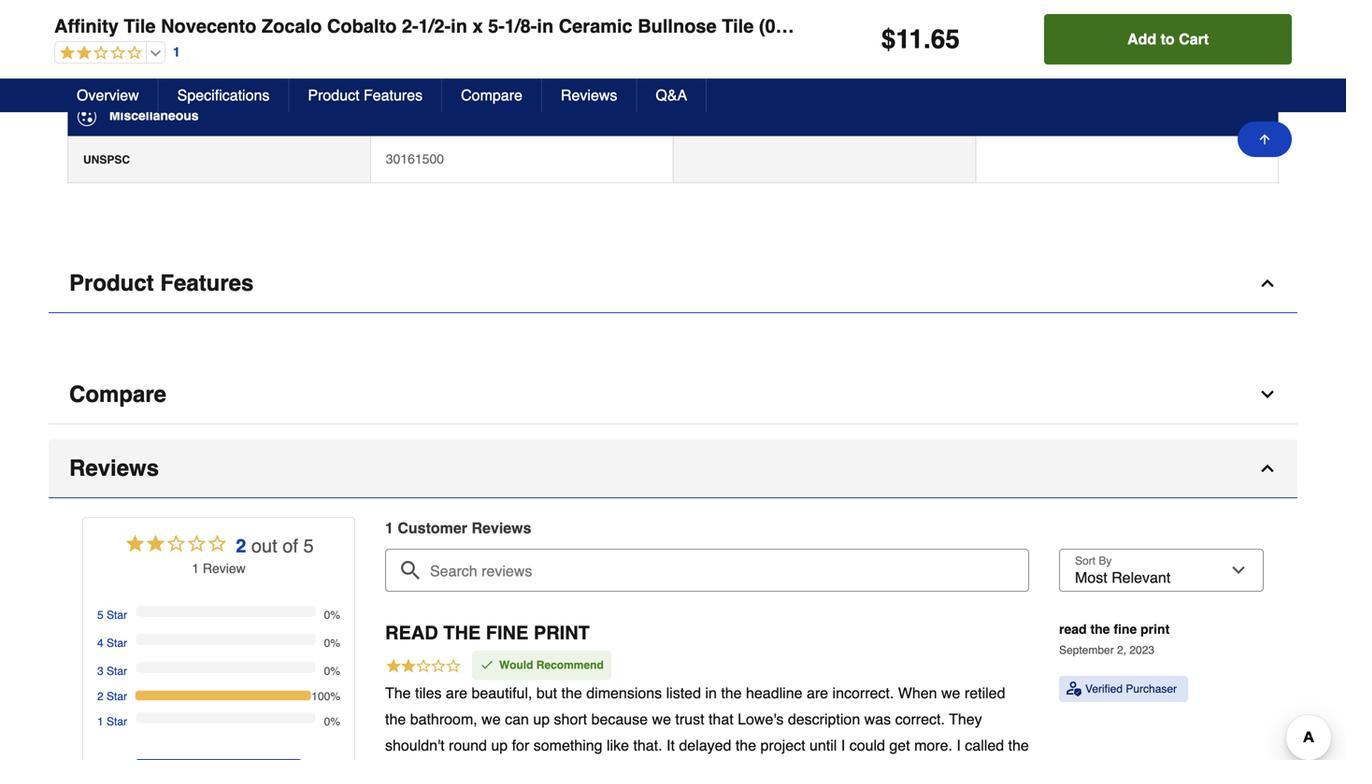 Task type: locate. For each thing, give the bounding box(es) containing it.
up left for
[[491, 737, 508, 754]]

review
[[472, 519, 523, 536], [203, 561, 246, 576]]

sq.
[[808, 15, 835, 37]]

2 stars image down 'ca'
[[55, 45, 142, 62]]

0% for 5 star
[[324, 608, 340, 621]]

1 horizontal spatial i
[[957, 737, 961, 754]]

zocalo
[[262, 15, 322, 37]]

prop right prop65 warning icon
[[405, 27, 435, 42]]

in right 5-
[[537, 15, 554, 37]]

get
[[889, 737, 910, 754]]

star down 2 star
[[107, 715, 127, 728]]

1 horizontal spatial prop
[[405, 27, 435, 42]]

2
[[236, 535, 246, 557], [97, 690, 103, 703]]

not
[[991, 27, 1012, 42]]

(0.09-
[[759, 15, 808, 37]]

prop 65 warning(s) - link
[[386, 25, 546, 43]]

2 inside "2 out of 5 1 review"
[[236, 535, 246, 557]]

65 left warning(s)
[[191, 29, 204, 42]]

project
[[761, 737, 805, 754]]

1 horizontal spatial review
[[472, 519, 523, 536]]

4 star from the top
[[107, 690, 127, 703]]

print
[[1141, 621, 1170, 636]]

1 horizontal spatial reviews
[[561, 86, 617, 104]]

compare
[[461, 86, 523, 104], [69, 381, 166, 407]]

65 right 11
[[931, 24, 960, 54]]

1 vertical spatial 2
[[97, 690, 103, 703]]

1 vertical spatial product
[[69, 270, 154, 296]]

0% for 4 star
[[324, 636, 340, 650]]

miscellaneous
[[109, 108, 199, 123]]

1 horizontal spatial 5
[[303, 535, 314, 557]]

0 horizontal spatial 5
[[97, 608, 103, 621]]

0 horizontal spatial are
[[446, 684, 467, 702]]

checkmark image
[[480, 657, 495, 672]]

1 for 1
[[173, 45, 180, 60]]

read
[[385, 622, 438, 643]]

2 for star
[[97, 690, 103, 703]]

1 horizontal spatial compare
[[461, 86, 523, 104]]

0 vertical spatial reviews
[[561, 86, 617, 104]]

1 tile from the left
[[124, 15, 156, 37]]

1 star
[[97, 715, 127, 728]]

1 vertical spatial compare
[[69, 381, 166, 407]]

round
[[449, 737, 487, 754]]

2 left out
[[236, 535, 246, 557]]

2 0% from the top
[[324, 636, 340, 650]]

but
[[536, 684, 557, 702]]

the
[[1090, 621, 1110, 636], [561, 684, 582, 702], [721, 684, 742, 702], [385, 710, 406, 728], [736, 737, 756, 754]]

1 vertical spatial up
[[491, 737, 508, 754]]

ca
[[83, 29, 99, 42]]

2023
[[1130, 643, 1155, 657]]

would recommend
[[499, 658, 604, 671]]

are up description
[[807, 684, 828, 702]]

purchaser
[[1126, 682, 1177, 695]]

1 horizontal spatial up
[[533, 710, 550, 728]]

1 horizontal spatial features
[[364, 86, 423, 104]]

1 horizontal spatial 65
[[439, 27, 454, 42]]

compare button
[[442, 79, 542, 112], [49, 365, 1298, 424]]

prop 65 warning(s) -
[[405, 27, 546, 42]]

not rated
[[991, 27, 1045, 42]]

for
[[512, 737, 529, 754]]

product features
[[308, 86, 423, 104], [69, 270, 254, 296]]

0 vertical spatial reviews button
[[542, 79, 637, 112]]

ca residents: prop 65 warning(s)
[[83, 29, 265, 42]]

the up that
[[721, 684, 742, 702]]

0 vertical spatial product features button
[[289, 79, 442, 112]]

we up they
[[941, 684, 961, 702]]

1 horizontal spatial 2
[[236, 535, 246, 557]]

0 horizontal spatial 2
[[97, 690, 103, 703]]

customer
[[398, 519, 467, 536]]

5 star from the top
[[107, 715, 127, 728]]

3 star from the top
[[107, 664, 127, 678]]

like
[[607, 737, 629, 754]]

prop right residents:
[[163, 29, 188, 42]]

1 vertical spatial review
[[203, 561, 246, 576]]

0 vertical spatial 2
[[236, 535, 246, 557]]

september
[[1059, 643, 1114, 657]]

1 horizontal spatial in
[[537, 15, 554, 37]]

0 horizontal spatial tile
[[124, 15, 156, 37]]

2 stars image left out
[[124, 532, 228, 559]]

up right can
[[533, 710, 550, 728]]

2 for out
[[236, 535, 246, 557]]

1 horizontal spatial are
[[807, 684, 828, 702]]

0 horizontal spatial compare
[[69, 381, 166, 407]]

in left x
[[451, 15, 467, 37]]

1 i from the left
[[841, 737, 845, 754]]

5 star
[[97, 608, 127, 621]]

5 up 4
[[97, 608, 103, 621]]

product
[[308, 86, 359, 104], [69, 270, 154, 296]]

star
[[107, 608, 127, 621], [107, 636, 127, 650], [107, 664, 127, 678], [107, 690, 127, 703], [107, 715, 127, 728]]

warning(s)
[[207, 29, 265, 42]]

1 are from the left
[[446, 684, 467, 702]]

1 vertical spatial features
[[160, 270, 254, 296]]

s
[[523, 519, 531, 536]]

chevron up image
[[1258, 459, 1277, 478]]

2 horizontal spatial we
[[941, 684, 961, 702]]

1 horizontal spatial tile
[[722, 15, 754, 37]]

2-
[[402, 15, 419, 37]]

they
[[949, 710, 982, 728]]

we left can
[[482, 710, 501, 728]]

5 right of
[[303, 535, 314, 557]]

correct.
[[895, 710, 945, 728]]

1 customer review s
[[385, 519, 531, 536]]

warning(s)
[[457, 27, 538, 42]]

65
[[931, 24, 960, 54], [439, 27, 454, 42], [191, 29, 204, 42]]

we
[[941, 684, 961, 702], [482, 710, 501, 728], [652, 710, 671, 728]]

in right listed
[[705, 684, 717, 702]]

0 vertical spatial review
[[472, 519, 523, 536]]

are
[[446, 684, 467, 702], [807, 684, 828, 702]]

0 horizontal spatial 65
[[191, 29, 204, 42]]

pei rating
[[689, 29, 745, 42]]

1 horizontal spatial we
[[652, 710, 671, 728]]

pei
[[689, 29, 707, 42]]

verified purchaser
[[1085, 682, 1177, 695]]

unspsc
[[83, 153, 130, 166]]

the up september
[[1090, 621, 1110, 636]]

add
[[1127, 30, 1157, 48]]

0 horizontal spatial product features
[[69, 270, 254, 296]]

0 vertical spatial 5
[[303, 535, 314, 557]]

0 vertical spatial product features
[[308, 86, 423, 104]]

2 horizontal spatial in
[[705, 684, 717, 702]]

2 stars image up tiles
[[385, 657, 462, 677]]

4 0% from the top
[[324, 715, 340, 728]]

0 horizontal spatial i
[[841, 737, 845, 754]]

are right tiles
[[446, 684, 467, 702]]

prop
[[405, 27, 435, 42], [163, 29, 188, 42]]

1 horizontal spatial product
[[308, 86, 359, 104]]

arrow up image
[[1257, 132, 1272, 147]]

2 horizontal spatial 65
[[931, 24, 960, 54]]

x
[[473, 15, 483, 37]]

lowe's
[[738, 710, 784, 728]]

0 horizontal spatial reviews
[[69, 455, 159, 481]]

5
[[303, 535, 314, 557], [97, 608, 103, 621]]

star right 4
[[107, 636, 127, 650]]

1 vertical spatial 2 stars image
[[124, 532, 228, 559]]

1 0% from the top
[[324, 608, 340, 621]]

4 star
[[97, 636, 127, 650]]

1 star from the top
[[107, 608, 127, 621]]

1
[[173, 45, 180, 60], [385, 519, 393, 536], [192, 561, 199, 576], [97, 715, 103, 728]]

in
[[451, 15, 467, 37], [537, 15, 554, 37], [705, 684, 717, 702]]

0 horizontal spatial review
[[203, 561, 246, 576]]

star up 1 star
[[107, 690, 127, 703]]

2 down 3
[[97, 690, 103, 703]]

until
[[810, 737, 837, 754]]

Search reviews text field
[[393, 549, 1022, 580]]

star for 4 star
[[107, 636, 127, 650]]

65 inside "link"
[[439, 27, 454, 42]]

would
[[499, 658, 533, 671]]

0 horizontal spatial features
[[160, 270, 254, 296]]

0 vertical spatial compare button
[[442, 79, 542, 112]]

i right the until
[[841, 737, 845, 754]]

overview
[[77, 86, 139, 104]]

features
[[364, 86, 423, 104], [160, 270, 254, 296]]

0 vertical spatial features
[[364, 86, 423, 104]]

ceramic
[[559, 15, 633, 37]]

star right 3
[[107, 664, 127, 678]]

100%
[[312, 690, 340, 703]]

0% for 3 star
[[324, 664, 340, 678]]

2 star from the top
[[107, 636, 127, 650]]

1 vertical spatial reviews
[[69, 455, 159, 481]]

tile right 'ca'
[[124, 15, 156, 37]]

verified purchaser icon image
[[1067, 681, 1082, 696]]

chevron down image
[[1258, 385, 1277, 404]]

i right more.
[[957, 737, 961, 754]]

1 vertical spatial 5
[[97, 608, 103, 621]]

2 stars image
[[55, 45, 142, 62], [124, 532, 228, 559], [385, 657, 462, 677]]

prop65 warning image
[[386, 27, 401, 42]]

we up it
[[652, 710, 671, 728]]

65 left x
[[439, 27, 454, 42]]

tile right pei
[[722, 15, 754, 37]]

trust
[[675, 710, 704, 728]]

tile
[[124, 15, 156, 37], [722, 15, 754, 37]]

0 horizontal spatial up
[[491, 737, 508, 754]]

1 horizontal spatial product features
[[308, 86, 423, 104]]

star for 2 star
[[107, 690, 127, 703]]

star up 4 star
[[107, 608, 127, 621]]

the
[[385, 684, 411, 702]]

2,
[[1117, 643, 1127, 657]]

1 vertical spatial product features button
[[49, 254, 1298, 313]]

star for 3 star
[[107, 664, 127, 678]]

3 0% from the top
[[324, 664, 340, 678]]

headline
[[746, 684, 803, 702]]



Task type: describe. For each thing, give the bounding box(es) containing it.
delayed
[[679, 737, 731, 754]]

.
[[924, 24, 931, 54]]

chevron up image
[[1258, 274, 1277, 292]]

2 tile from the left
[[722, 15, 754, 37]]

0% for 1 star
[[324, 715, 340, 728]]

piece)
[[863, 15, 918, 37]]

0 vertical spatial compare
[[461, 86, 523, 104]]

q&a
[[656, 86, 687, 104]]

the down lowe's
[[736, 737, 756, 754]]

2 out of 5 1 review
[[192, 535, 314, 576]]

30161500
[[386, 151, 444, 166]]

rated
[[1015, 27, 1045, 42]]

because
[[591, 710, 648, 728]]

fine
[[1114, 621, 1137, 636]]

q&a button
[[637, 79, 707, 112]]

1 vertical spatial reviews button
[[49, 439, 1298, 498]]

the down the
[[385, 710, 406, 728]]

novecento
[[161, 15, 256, 37]]

specifications button
[[159, 79, 289, 112]]

retiled
[[965, 684, 1005, 702]]

features for topmost compare button's product features button
[[364, 86, 423, 104]]

0 vertical spatial up
[[533, 710, 550, 728]]

product features button for topmost compare button
[[289, 79, 442, 112]]

called
[[965, 737, 1004, 754]]

description
[[788, 710, 860, 728]]

more.
[[914, 737, 953, 754]]

print
[[534, 622, 590, 643]]

65 for ca residents: prop 65 warning(s)
[[191, 29, 204, 42]]

short
[[554, 710, 587, 728]]

overview button
[[58, 79, 159, 112]]

product features button for the bottom compare button
[[49, 254, 1298, 313]]

affinity tile novecento zocalo cobalto 2-1/2-in x 5-1/8-in ceramic bullnose tile (0.09-sq. ft/ piece)
[[54, 15, 918, 37]]

4
[[97, 636, 103, 650]]

0 horizontal spatial product
[[69, 270, 154, 296]]

features for product features button related to the bottom compare button
[[160, 270, 254, 296]]

1 vertical spatial product features
[[69, 270, 254, 296]]

dimensions
[[586, 684, 662, 702]]

star for 5 star
[[107, 608, 127, 621]]

bathroom,
[[410, 710, 477, 728]]

0 horizontal spatial prop
[[163, 29, 188, 42]]

could
[[849, 737, 885, 754]]

11
[[896, 24, 924, 54]]

star for 1 star
[[107, 715, 127, 728]]

-
[[541, 27, 546, 42]]

it
[[667, 737, 675, 754]]

something
[[534, 737, 603, 754]]

listed
[[666, 684, 701, 702]]

verified
[[1085, 682, 1123, 695]]

affinity
[[54, 15, 119, 37]]

1/8-
[[505, 15, 537, 37]]

of
[[283, 535, 298, 557]]

read the fine print september 2, 2023
[[1059, 621, 1170, 657]]

prop inside prop 65 warning(s) - "link"
[[405, 27, 435, 42]]

beautiful,
[[472, 684, 532, 702]]

the
[[443, 622, 481, 643]]

can
[[505, 710, 529, 728]]

was
[[864, 710, 891, 728]]

read the fine print
[[385, 622, 590, 643]]

shouldn't
[[385, 737, 445, 754]]

2 i from the left
[[957, 737, 961, 754]]

5 inside "2 out of 5 1 review"
[[303, 535, 314, 557]]

in inside the tiles are beautiful, but the dimensions listed in the headline are incorrect. when we retiled the bathroom, we can up short because we trust that lowe's description was correct. they shouldn't round up for something like that. it delayed the project until i could get more. i called t
[[705, 684, 717, 702]]

fine
[[486, 622, 529, 643]]

specifications
[[177, 86, 270, 104]]

review inside "2 out of 5 1 review"
[[203, 561, 246, 576]]

that
[[709, 710, 734, 728]]

1 for 1 customer review s
[[385, 519, 393, 536]]

1/2-
[[419, 15, 451, 37]]

tiles
[[415, 684, 442, 702]]

$ 11 . 65
[[881, 24, 960, 54]]

$
[[881, 24, 896, 54]]

2 are from the left
[[807, 684, 828, 702]]

out
[[251, 535, 277, 557]]

0 horizontal spatial in
[[451, 15, 467, 37]]

the tiles are beautiful, but the dimensions listed in the headline are incorrect. when we retiled the bathroom, we can up short because we trust that lowe's description was correct. they shouldn't round up for something like that. it delayed the project until i could get more. i called t
[[385, 684, 1029, 760]]

residents:
[[102, 29, 159, 42]]

the inside the read the fine print september 2, 2023
[[1090, 621, 1110, 636]]

1 vertical spatial compare button
[[49, 365, 1298, 424]]

add to cart button
[[1044, 14, 1292, 65]]

when
[[898, 684, 937, 702]]

2 vertical spatial 2 stars image
[[385, 657, 462, 677]]

5-
[[488, 15, 505, 37]]

0 horizontal spatial we
[[482, 710, 501, 728]]

65 for $ 11 . 65
[[931, 24, 960, 54]]

the right but
[[561, 684, 582, 702]]

1 for 1 star
[[97, 715, 103, 728]]

cobalto
[[327, 15, 397, 37]]

cart
[[1179, 30, 1209, 48]]

read
[[1059, 621, 1087, 636]]

2 star
[[97, 690, 127, 703]]

3
[[97, 664, 103, 678]]

recommend
[[536, 658, 604, 671]]

add to cart
[[1127, 30, 1209, 48]]

0 vertical spatial product
[[308, 86, 359, 104]]

0 vertical spatial 2 stars image
[[55, 45, 142, 62]]

3 star
[[97, 664, 127, 678]]

1 inside "2 out of 5 1 review"
[[192, 561, 199, 576]]

bullnose
[[638, 15, 717, 37]]



Task type: vqa. For each thing, say whether or not it's contained in the screenshot.
top Product
yes



